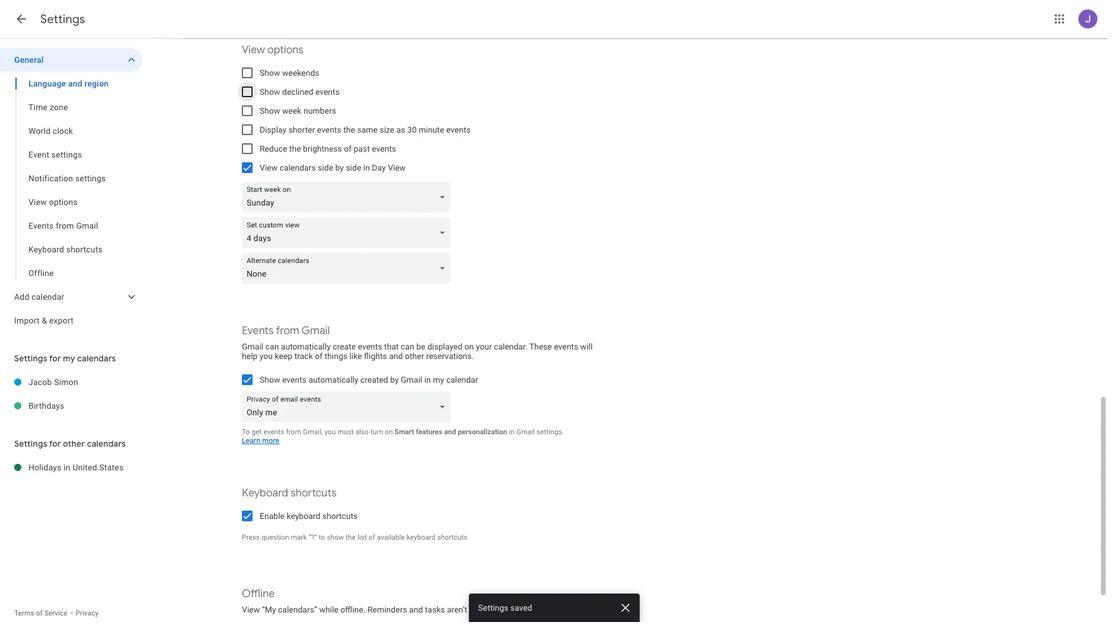 Task type: locate. For each thing, give the bounding box(es) containing it.
of right terms on the left bottom
[[36, 610, 43, 618]]

events up numbers
[[315, 87, 340, 97]]

1 horizontal spatial can
[[401, 342, 414, 352]]

region
[[84, 79, 109, 88]]

declined
[[282, 87, 313, 97]]

0 horizontal spatial keyboard
[[287, 512, 320, 521]]

for up jacob simon
[[49, 353, 61, 364]]

you
[[260, 352, 273, 361], [324, 428, 336, 436]]

day
[[372, 163, 386, 173]]

show
[[327, 534, 344, 542]]

events up reduce the brightness of past events
[[317, 125, 341, 135]]

0 horizontal spatial offline.
[[341, 605, 366, 615]]

1 vertical spatial view options
[[28, 197, 78, 207]]

settings saved
[[478, 604, 532, 613]]

0 vertical spatial on
[[465, 342, 474, 352]]

from up keep on the bottom
[[276, 324, 299, 338]]

3 show from the top
[[260, 106, 280, 116]]

2 for from the top
[[49, 439, 61, 449]]

settings for settings saved
[[478, 604, 508, 613]]

calendars up states
[[87, 439, 126, 449]]

for for my
[[49, 353, 61, 364]]

go back image
[[14, 12, 28, 26]]

events right get
[[263, 428, 284, 436]]

1 show from the top
[[260, 68, 280, 78]]

0 horizontal spatial side
[[318, 163, 333, 173]]

import
[[14, 316, 40, 326]]

in down reservations.
[[424, 375, 431, 385]]

keyboard right available on the bottom of page
[[407, 534, 436, 542]]

view
[[242, 43, 265, 57], [260, 163, 278, 173], [388, 163, 406, 173], [28, 197, 47, 207], [242, 605, 260, 615]]

calendars down reduce
[[280, 163, 316, 173]]

1 horizontal spatial keyboard
[[407, 534, 436, 542]]

options up show weekends
[[267, 43, 304, 57]]

offline for offline view "my calendars" while offline. reminders and tasks aren't shown offline.
[[242, 588, 275, 601]]

group
[[0, 72, 142, 285]]

be
[[416, 342, 425, 352]]

events from gmail
[[28, 221, 98, 231]]

settings for settings for my calendars
[[14, 353, 47, 364]]

tree
[[0, 48, 142, 333]]

2 vertical spatial calendars
[[87, 439, 126, 449]]

0 horizontal spatial by
[[335, 163, 344, 173]]

event settings
[[28, 150, 82, 160]]

for
[[49, 353, 61, 364], [49, 439, 61, 449]]

gmail up track
[[302, 324, 330, 338]]

show left the weekends
[[260, 68, 280, 78]]

0 horizontal spatial keyboard
[[28, 245, 64, 254]]

0 vertical spatial keyboard
[[28, 245, 64, 254]]

1 vertical spatial you
[[324, 428, 336, 436]]

options
[[267, 43, 304, 57], [49, 197, 78, 207]]

view left "my
[[242, 605, 260, 615]]

1 vertical spatial the
[[289, 144, 301, 154]]

privacy
[[76, 610, 99, 618]]

by down reduce the brightness of past events
[[335, 163, 344, 173]]

calendar up the & on the left bottom of page
[[32, 292, 64, 302]]

view options up show weekends
[[242, 43, 304, 57]]

1 horizontal spatial other
[[405, 352, 424, 361]]

keyboard shortcuts down events from gmail
[[28, 245, 103, 254]]

clock
[[53, 126, 73, 136]]

1 vertical spatial keyboard
[[407, 534, 436, 542]]

events
[[28, 221, 54, 231], [242, 324, 274, 338]]

reminders
[[368, 605, 407, 615]]

1 vertical spatial for
[[49, 439, 61, 449]]

press question mark "?" to show the list of available keyboard shortcuts
[[242, 534, 467, 542]]

1 vertical spatial from
[[276, 324, 299, 338]]

1 horizontal spatial keyboard
[[242, 487, 288, 500]]

on left your
[[465, 342, 474, 352]]

0 vertical spatial other
[[405, 352, 424, 361]]

display
[[260, 125, 287, 135]]

0 vertical spatial you
[[260, 352, 273, 361]]

settings for my calendars tree
[[0, 371, 142, 418]]

for for other
[[49, 439, 61, 449]]

terms of service – privacy
[[14, 610, 99, 618]]

gmail down notification settings
[[76, 221, 98, 231]]

you right help at the left bottom of the page
[[260, 352, 273, 361]]

week
[[282, 106, 301, 116]]

0 vertical spatial options
[[267, 43, 304, 57]]

in left day
[[363, 163, 370, 173]]

from inside events from gmail gmail can automatically create events that can be displayed on your calendar. these events will help you keep track of things like flights and other reservations.
[[276, 324, 299, 338]]

view right day
[[388, 163, 406, 173]]

0 horizontal spatial view options
[[28, 197, 78, 207]]

4 show from the top
[[260, 375, 280, 385]]

0 vertical spatial my
[[63, 353, 75, 364]]

calendar down reservations.
[[446, 375, 478, 385]]

0 vertical spatial for
[[49, 353, 61, 364]]

keyboard inside tree
[[28, 245, 64, 254]]

0 vertical spatial keyboard shortcuts
[[28, 245, 103, 254]]

0 vertical spatial automatically
[[281, 342, 331, 352]]

2 show from the top
[[260, 87, 280, 97]]

language
[[28, 79, 66, 88]]

calendars up jacob simon tree item
[[77, 353, 116, 364]]

0 vertical spatial the
[[343, 125, 355, 135]]

view options
[[242, 43, 304, 57], [28, 197, 78, 207]]

to get events from gmail, you must also turn on smart features and personalization in gmail settings. learn more
[[242, 428, 564, 446]]

show weekends
[[260, 68, 319, 78]]

to
[[319, 534, 325, 542]]

holidays
[[28, 463, 61, 473]]

settings for event settings
[[51, 150, 82, 160]]

the left same
[[343, 125, 355, 135]]

keyboard shortcuts inside tree
[[28, 245, 103, 254]]

0 horizontal spatial options
[[49, 197, 78, 207]]

2 offline. from the left
[[496, 605, 521, 615]]

by right created
[[390, 375, 399, 385]]

world
[[28, 126, 51, 136]]

1 vertical spatial settings
[[75, 174, 106, 183]]

gmail left keep on the bottom
[[242, 342, 263, 352]]

0 vertical spatial offline
[[28, 269, 54, 278]]

show week numbers
[[260, 106, 336, 116]]

0 horizontal spatial can
[[265, 342, 279, 352]]

1 horizontal spatial options
[[267, 43, 304, 57]]

keyboard
[[287, 512, 320, 521], [407, 534, 436, 542]]

1 horizontal spatial offline
[[242, 588, 275, 601]]

1 vertical spatial calendar
[[446, 375, 478, 385]]

and right flights
[[389, 352, 403, 361]]

view inside offline view "my calendars" while offline. reminders and tasks aren't shown offline.
[[242, 605, 260, 615]]

1 for from the top
[[49, 353, 61, 364]]

1 vertical spatial calendars
[[77, 353, 116, 364]]

the
[[343, 125, 355, 135], [289, 144, 301, 154], [346, 534, 356, 542]]

calendar
[[32, 292, 64, 302], [446, 375, 478, 385]]

offline. right shown
[[496, 605, 521, 615]]

None field
[[242, 182, 455, 213], [242, 218, 455, 248], [242, 253, 455, 284], [242, 392, 455, 423], [242, 182, 455, 213], [242, 218, 455, 248], [242, 253, 455, 284], [242, 392, 455, 423]]

0 vertical spatial settings
[[51, 150, 82, 160]]

0 horizontal spatial events
[[28, 221, 54, 231]]

events inside tree
[[28, 221, 54, 231]]

automatically down things at the left bottom
[[309, 375, 358, 385]]

show down show weekends
[[260, 87, 280, 97]]

show for show events automatically created by gmail in my calendar
[[260, 375, 280, 385]]

1 horizontal spatial on
[[465, 342, 474, 352]]

events up help at the left bottom of the page
[[242, 324, 274, 338]]

the down shorter
[[289, 144, 301, 154]]

offline inside offline view "my calendars" while offline. reminders and tasks aren't shown offline.
[[242, 588, 275, 601]]

question
[[262, 534, 289, 542]]

time
[[28, 103, 48, 112]]

–
[[69, 610, 74, 618]]

offline. right the while
[[341, 605, 366, 615]]

settings up notification settings
[[51, 150, 82, 160]]

and right features
[[444, 428, 456, 436]]

you left must
[[324, 428, 336, 436]]

automatically inside events from gmail gmail can automatically create events that can be displayed on your calendar. these events will help you keep track of things like flights and other reservations.
[[281, 342, 331, 352]]

settings left saved
[[478, 604, 508, 613]]

0 vertical spatial events
[[28, 221, 54, 231]]

automatically left the create
[[281, 342, 331, 352]]

1 horizontal spatial you
[[324, 428, 336, 436]]

offline up "my
[[242, 588, 275, 601]]

and left region
[[68, 79, 82, 88]]

1 horizontal spatial my
[[433, 375, 444, 385]]

1 vertical spatial other
[[63, 439, 85, 449]]

numbers
[[304, 106, 336, 116]]

other inside events from gmail gmail can automatically create events that can be displayed on your calendar. these events will help you keep track of things like flights and other reservations.
[[405, 352, 424, 361]]

gmail inside to get events from gmail, you must also turn on smart features and personalization in gmail settings. learn more
[[516, 428, 535, 436]]

from left gmail,
[[286, 428, 301, 436]]

1 horizontal spatial view options
[[242, 43, 304, 57]]

of right track
[[315, 352, 323, 361]]

1 horizontal spatial events
[[242, 324, 274, 338]]

0 horizontal spatial keyboard shortcuts
[[28, 245, 103, 254]]

show down keep on the bottom
[[260, 375, 280, 385]]

calendars
[[280, 163, 316, 173], [77, 353, 116, 364], [87, 439, 126, 449]]

for up holidays
[[49, 439, 61, 449]]

1 vertical spatial options
[[49, 197, 78, 207]]

1 vertical spatial events
[[242, 324, 274, 338]]

from
[[56, 221, 74, 231], [276, 324, 299, 338], [286, 428, 301, 436]]

keyboard shortcuts up enable
[[242, 487, 337, 500]]

0 horizontal spatial on
[[385, 428, 393, 436]]

0 vertical spatial keyboard
[[287, 512, 320, 521]]

in
[[363, 163, 370, 173], [424, 375, 431, 385], [509, 428, 515, 436], [64, 463, 70, 473]]

settings for my calendars
[[14, 353, 116, 364]]

features
[[416, 428, 442, 436]]

other up holidays in united states
[[63, 439, 85, 449]]

settings
[[40, 12, 85, 27], [14, 353, 47, 364], [14, 439, 47, 449], [478, 604, 508, 613]]

keyboard down events from gmail
[[28, 245, 64, 254]]

1 offline. from the left
[[341, 605, 366, 615]]

keyboard shortcuts
[[28, 245, 103, 254], [242, 487, 337, 500]]

privacy link
[[76, 610, 99, 618]]

notification settings
[[28, 174, 106, 183]]

in right personalization
[[509, 428, 515, 436]]

from down notification settings
[[56, 221, 74, 231]]

your
[[476, 342, 492, 352]]

keyboard up mark at the left bottom of the page
[[287, 512, 320, 521]]

0 vertical spatial by
[[335, 163, 344, 173]]

and left tasks
[[409, 605, 423, 615]]

1 vertical spatial offline
[[242, 588, 275, 601]]

0 vertical spatial from
[[56, 221, 74, 231]]

weekends
[[282, 68, 319, 78]]

settings.
[[537, 428, 564, 436]]

0 horizontal spatial offline
[[28, 269, 54, 278]]

offline
[[28, 269, 54, 278], [242, 588, 275, 601]]

settings up holidays
[[14, 439, 47, 449]]

united
[[73, 463, 97, 473]]

other right that
[[405, 352, 424, 361]]

more
[[262, 436, 280, 446]]

terms of service link
[[14, 610, 67, 618]]

1 horizontal spatial side
[[346, 163, 361, 173]]

side
[[318, 163, 333, 173], [346, 163, 361, 173]]

saved
[[511, 604, 532, 613]]

automatically
[[281, 342, 331, 352], [309, 375, 358, 385]]

can right help at the left bottom of the page
[[265, 342, 279, 352]]

side down 'past'
[[346, 163, 361, 173]]

from for events from gmail
[[56, 221, 74, 231]]

events inside events from gmail gmail can automatically create events that can be displayed on your calendar. these events will help you keep track of things like flights and other reservations.
[[242, 324, 274, 338]]

2 vertical spatial from
[[286, 428, 301, 436]]

0 vertical spatial calendar
[[32, 292, 64, 302]]

like
[[350, 352, 362, 361]]

these
[[529, 342, 552, 352]]

jacob
[[28, 378, 52, 387]]

1 vertical spatial by
[[390, 375, 399, 385]]

displayed
[[427, 342, 463, 352]]

keyboard up enable
[[242, 487, 288, 500]]

general tree item
[[0, 48, 142, 72]]

view down reduce
[[260, 163, 278, 173]]

can left be
[[401, 342, 414, 352]]

events down notification
[[28, 221, 54, 231]]

press
[[242, 534, 260, 542]]

calendar.
[[494, 342, 528, 352]]

settings right go back image at the top
[[40, 12, 85, 27]]

in left united
[[64, 463, 70, 473]]

1 vertical spatial on
[[385, 428, 393, 436]]

1 horizontal spatial offline.
[[496, 605, 521, 615]]

my up jacob simon tree item
[[63, 353, 75, 364]]

options up events from gmail
[[49, 197, 78, 207]]

get
[[252, 428, 262, 436]]

side down reduce the brightness of past events
[[318, 163, 333, 173]]

1 can from the left
[[265, 342, 279, 352]]

show up "display"
[[260, 106, 280, 116]]

settings for other calendars
[[14, 439, 126, 449]]

view options down notification
[[28, 197, 78, 207]]

in inside to get events from gmail, you must also turn on smart features and personalization in gmail settings. learn more
[[509, 428, 515, 436]]

gmail down be
[[401, 375, 422, 385]]

settings right notification
[[75, 174, 106, 183]]

on right the 'turn'
[[385, 428, 393, 436]]

gmail left settings.
[[516, 428, 535, 436]]

show
[[260, 68, 280, 78], [260, 87, 280, 97], [260, 106, 280, 116], [260, 375, 280, 385]]

offline for offline
[[28, 269, 54, 278]]

0 horizontal spatial you
[[260, 352, 273, 361]]

settings up jacob
[[14, 353, 47, 364]]

view calendars side by side in day view
[[260, 163, 406, 173]]

import & export
[[14, 316, 74, 326]]

same
[[357, 125, 378, 135]]

my down reservations.
[[433, 375, 444, 385]]

show declined events
[[260, 87, 340, 97]]

of right list
[[369, 534, 375, 542]]

offline up "add calendar"
[[28, 269, 54, 278]]

the left list
[[346, 534, 356, 542]]

offline view "my calendars" while offline. reminders and tasks aren't shown offline.
[[242, 588, 521, 615]]

calendars for settings for other calendars
[[87, 439, 126, 449]]

1 horizontal spatial calendar
[[446, 375, 478, 385]]

tasks
[[425, 605, 445, 615]]

show for show weekends
[[260, 68, 280, 78]]

1 vertical spatial keyboard shortcuts
[[242, 487, 337, 500]]



Task type: describe. For each thing, give the bounding box(es) containing it.
1 vertical spatial automatically
[[309, 375, 358, 385]]

birthdays
[[28, 401, 64, 411]]

learn
[[242, 436, 261, 446]]

also
[[355, 428, 369, 436]]

jacob simon tree item
[[0, 371, 142, 394]]

events for events from gmail
[[28, 221, 54, 231]]

30
[[407, 125, 417, 135]]

notification
[[28, 174, 73, 183]]

settings heading
[[40, 12, 85, 27]]

aren't
[[447, 605, 467, 615]]

reduce the brightness of past events
[[260, 144, 396, 154]]

&
[[42, 316, 47, 326]]

of left 'past'
[[344, 144, 352, 154]]

brightness
[[303, 144, 342, 154]]

events down size
[[372, 144, 396, 154]]

and inside offline view "my calendars" while offline. reminders and tasks aren't shown offline.
[[409, 605, 423, 615]]

track
[[294, 352, 313, 361]]

events for events from gmail gmail can automatically create events that can be displayed on your calendar. these events will help you keep track of things like flights and other reservations.
[[242, 324, 274, 338]]

create
[[333, 342, 356, 352]]

world clock
[[28, 126, 73, 136]]

mark
[[291, 534, 307, 542]]

while
[[319, 605, 338, 615]]

holidays in united states tree item
[[0, 456, 142, 480]]

holidays in united states link
[[28, 456, 142, 480]]

view up show weekends
[[242, 43, 265, 57]]

reservations.
[[426, 352, 474, 361]]

calendars for settings for my calendars
[[77, 353, 116, 364]]

size
[[380, 125, 394, 135]]

enable keyboard shortcuts
[[260, 512, 358, 521]]

group containing language and region
[[0, 72, 142, 285]]

1 vertical spatial keyboard
[[242, 487, 288, 500]]

show events automatically created by gmail in my calendar
[[260, 375, 478, 385]]

on inside to get events from gmail, you must also turn on smart features and personalization in gmail settings. learn more
[[385, 428, 393, 436]]

1 horizontal spatial by
[[390, 375, 399, 385]]

2 vertical spatial the
[[346, 534, 356, 542]]

tree containing general
[[0, 48, 142, 333]]

language and region
[[28, 79, 109, 88]]

created
[[360, 375, 388, 385]]

0 vertical spatial view options
[[242, 43, 304, 57]]

0 vertical spatial calendars
[[280, 163, 316, 173]]

available
[[377, 534, 405, 542]]

add calendar
[[14, 292, 64, 302]]

event
[[28, 150, 49, 160]]

settings for settings for other calendars
[[14, 439, 47, 449]]

from inside to get events from gmail, you must also turn on smart features and personalization in gmail settings. learn more
[[286, 428, 301, 436]]

events left will
[[554, 342, 578, 352]]

smart
[[395, 428, 414, 436]]

things
[[325, 352, 347, 361]]

birthdays tree item
[[0, 394, 142, 418]]

minute
[[419, 125, 444, 135]]

reduce
[[260, 144, 287, 154]]

2 side from the left
[[346, 163, 361, 173]]

2 can from the left
[[401, 342, 414, 352]]

export
[[49, 316, 74, 326]]

shorter
[[289, 125, 315, 135]]

show for show declined events
[[260, 87, 280, 97]]

0 horizontal spatial my
[[63, 353, 75, 364]]

and inside to get events from gmail, you must also turn on smart features and personalization in gmail settings. learn more
[[444, 428, 456, 436]]

in inside tree item
[[64, 463, 70, 473]]

and inside events from gmail gmail can automatically create events that can be displayed on your calendar. these events will help you keep track of things like flights and other reservations.
[[389, 352, 403, 361]]

settings for settings
[[40, 12, 85, 27]]

events right minute
[[446, 125, 471, 135]]

settings for notification settings
[[75, 174, 106, 183]]

1 horizontal spatial keyboard shortcuts
[[242, 487, 337, 500]]

on inside events from gmail gmail can automatically create events that can be displayed on your calendar. these events will help you keep track of things like flights and other reservations.
[[465, 342, 474, 352]]

view options inside tree
[[28, 197, 78, 207]]

jacob simon
[[28, 378, 78, 387]]

will
[[580, 342, 593, 352]]

0 horizontal spatial other
[[63, 439, 85, 449]]

turn
[[371, 428, 383, 436]]

you inside to get events from gmail, you must also turn on smart features and personalization in gmail settings. learn more
[[324, 428, 336, 436]]

help
[[242, 352, 258, 361]]

1 vertical spatial my
[[433, 375, 444, 385]]

zone
[[50, 103, 68, 112]]

of inside events from gmail gmail can automatically create events that can be displayed on your calendar. these events will help you keep track of things like flights and other reservations.
[[315, 352, 323, 361]]

from for events from gmail gmail can automatically create events that can be displayed on your calendar. these events will help you keep track of things like flights and other reservations.
[[276, 324, 299, 338]]

time zone
[[28, 103, 68, 112]]

terms
[[14, 610, 34, 618]]

add
[[14, 292, 29, 302]]

as
[[397, 125, 405, 135]]

0 horizontal spatial calendar
[[32, 292, 64, 302]]

general
[[14, 55, 44, 65]]

that
[[384, 342, 399, 352]]

calendars"
[[278, 605, 317, 615]]

keep
[[275, 352, 292, 361]]

past
[[354, 144, 370, 154]]

birthdays link
[[28, 394, 142, 418]]

view down notification
[[28, 197, 47, 207]]

must
[[338, 428, 354, 436]]

you inside events from gmail gmail can automatically create events that can be displayed on your calendar. these events will help you keep track of things like flights and other reservations.
[[260, 352, 273, 361]]

events left that
[[358, 342, 382, 352]]

gmail inside group
[[76, 221, 98, 231]]

events down track
[[282, 375, 307, 385]]

events inside to get events from gmail, you must also turn on smart features and personalization in gmail settings. learn more
[[263, 428, 284, 436]]

"my
[[262, 605, 276, 615]]

learn more link
[[242, 436, 280, 446]]

events from gmail gmail can automatically create events that can be displayed on your calendar. these events will help you keep track of things like flights and other reservations.
[[242, 324, 593, 361]]

options inside tree
[[49, 197, 78, 207]]

and inside tree
[[68, 79, 82, 88]]

service
[[44, 610, 67, 618]]

personalization
[[458, 428, 507, 436]]

show for show week numbers
[[260, 106, 280, 116]]

states
[[99, 463, 124, 473]]

enable
[[260, 512, 285, 521]]

"?"
[[309, 534, 317, 542]]

flights
[[364, 352, 387, 361]]

1 side from the left
[[318, 163, 333, 173]]

list
[[357, 534, 367, 542]]

gmail,
[[303, 428, 323, 436]]



Task type: vqa. For each thing, say whether or not it's contained in the screenshot.
the right 29
no



